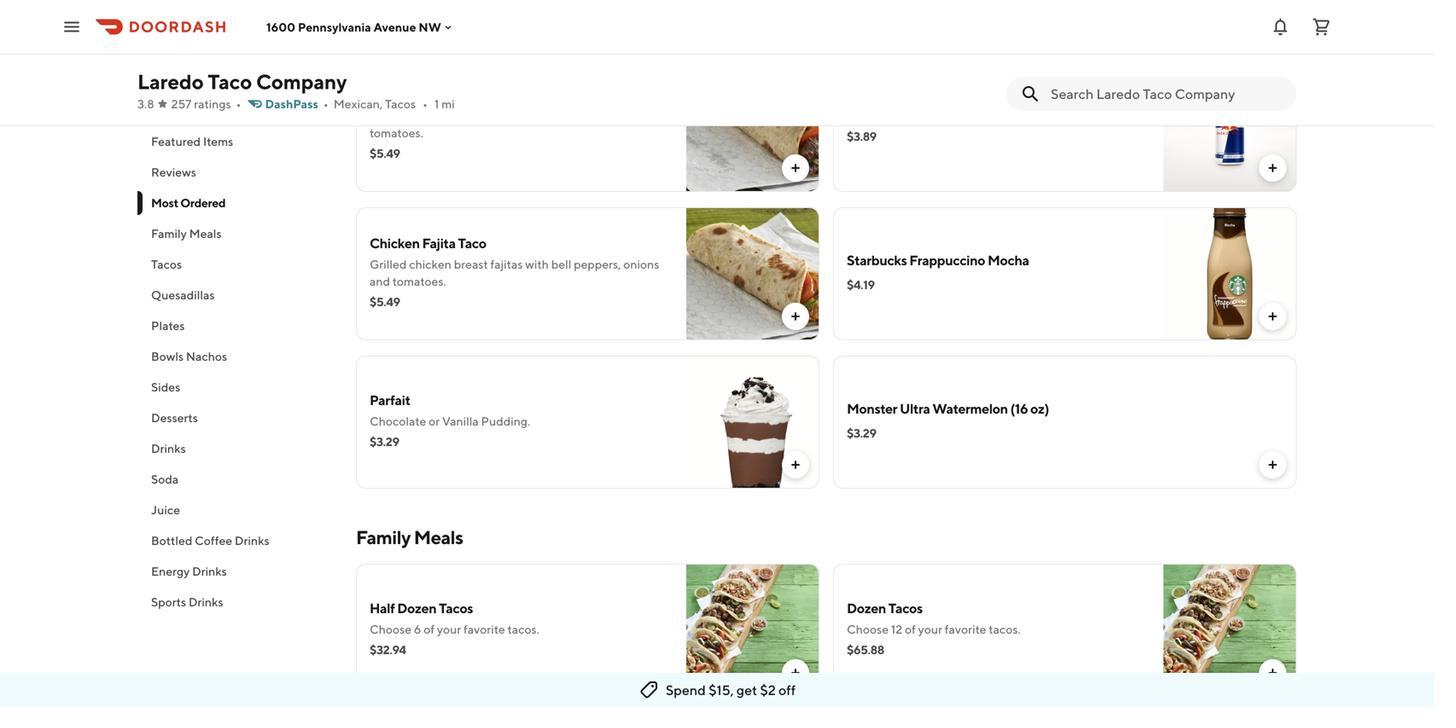 Task type: describe. For each thing, give the bounding box(es) containing it.
beef
[[370, 87, 398, 103]]

sides button
[[137, 372, 335, 403]]

$5.49 inside chicken fajita taco grilled chicken breast fajitas with bell peppers, onions and tomatoes. $5.49
[[370, 295, 400, 309]]

featured items
[[151, 134, 233, 149]]

spend $15, get $2 off
[[666, 682, 796, 699]]

original red bull (12 oz) image
[[1163, 59, 1297, 192]]

your inside dozen tacos choose 12 of your favorite tacos. $65.88
[[918, 623, 942, 637]]

monster
[[847, 401, 897, 417]]

energy drinks button
[[137, 557, 335, 587]]

choose inside dozen tacos choose 12 of your favorite tacos. $65.88
[[847, 623, 889, 637]]

$15,
[[709, 682, 734, 699]]

$3.89
[[847, 129, 877, 143]]

• for 257 ratings •
[[236, 97, 241, 111]]

juice
[[151, 503, 180, 517]]

fajitas
[[490, 257, 523, 271]]

257
[[171, 97, 192, 111]]

get
[[736, 682, 757, 699]]

bottled
[[151, 534, 192, 548]]

nw
[[419, 20, 441, 34]]

family meals button
[[137, 219, 335, 249]]

energy
[[151, 565, 190, 579]]

tacos left 1 in the top left of the page
[[385, 97, 416, 111]]

breast
[[454, 257, 488, 271]]

beef fajita taco image
[[686, 59, 819, 192]]

most ordered
[[151, 196, 225, 210]]

$5.49 inside beef fajita taco grilled beef fajita with bell peppers, onions and tomatoes. $5.49
[[370, 146, 400, 160]]

chicken fajita taco image
[[686, 207, 819, 341]]

add item to cart image for choose
[[1266, 667, 1280, 680]]

off
[[779, 682, 796, 699]]

desserts button
[[137, 403, 335, 434]]

soda button
[[137, 464, 335, 495]]

6
[[414, 623, 421, 637]]

of inside half dozen tacos choose 6 of your favorite tacos. $32.94
[[424, 623, 435, 637]]

$2
[[760, 682, 776, 699]]

dozen tacos choose 12 of your favorite tacos. $65.88
[[847, 601, 1021, 657]]

reviews
[[151, 165, 196, 179]]

fresh chips and queso image
[[1163, 0, 1297, 44]]

most
[[151, 196, 178, 210]]

open menu image
[[61, 17, 82, 37]]

tacos. inside half dozen tacos choose 6 of your favorite tacos. $32.94
[[507, 623, 539, 637]]

$4.19
[[847, 278, 875, 292]]

chicken
[[370, 235, 420, 251]]

energy drinks
[[151, 565, 227, 579]]

items
[[203, 134, 233, 149]]

or
[[429, 414, 440, 429]]

ratings
[[194, 97, 231, 111]]

drinks button
[[137, 434, 335, 464]]

drinks inside energy drinks button
[[192, 565, 227, 579]]

1 vertical spatial meals
[[414, 527, 463, 549]]

coffee
[[195, 534, 232, 548]]

dozen inside half dozen tacos choose 6 of your favorite tacos. $32.94
[[397, 601, 436, 617]]

add item to cart image for or
[[789, 458, 802, 472]]

tacos inside dozen tacos choose 12 of your favorite tacos. $65.88
[[888, 601, 923, 617]]

beef fajita taco grilled beef fajita with bell peppers, onions and tomatoes. $5.49
[[370, 87, 623, 160]]

dashpass
[[265, 97, 318, 111]]

bowls nachos button
[[137, 341, 335, 372]]

parfait chocolate or vanilla pudding. $3.29
[[370, 392, 530, 449]]

sports
[[151, 595, 186, 609]]

choose inside half dozen tacos choose 6 of your favorite tacos. $32.94
[[370, 623, 412, 637]]

company
[[256, 70, 347, 94]]

$32.94
[[370, 643, 406, 657]]

plates button
[[137, 311, 335, 341]]

12
[[891, 623, 902, 637]]

(16
[[1010, 401, 1028, 417]]

half dozen tacos choose 6 of your favorite tacos. $32.94
[[370, 601, 539, 657]]

ultra
[[900, 401, 930, 417]]

mexican, tacos • 1 mi
[[334, 97, 455, 111]]

laredo
[[137, 70, 204, 94]]

peppers, inside chicken fajita taco grilled chicken breast fajitas with bell peppers, onions and tomatoes. $5.49
[[574, 257, 621, 271]]

laredo taco company
[[137, 70, 347, 94]]

grilled for chicken
[[370, 257, 407, 271]]

• for mexican, tacos • 1 mi
[[423, 97, 428, 111]]

tacos inside half dozen tacos choose 6 of your favorite tacos. $32.94
[[439, 601, 473, 617]]

vanilla
[[442, 414, 479, 429]]

1600 pennsylvania avenue nw
[[266, 20, 441, 34]]

featured
[[151, 134, 201, 149]]

frappuccino
[[909, 252, 985, 268]]

2 • from the left
[[323, 97, 328, 111]]

starbucks frappuccino mocha image
[[1163, 207, 1297, 341]]

with inside chicken fajita taco grilled chicken breast fajitas with bell peppers, onions and tomatoes. $5.49
[[525, 257, 549, 271]]

monster ultra watermelon (16 oz)
[[847, 401, 1049, 417]]

drinks inside bottled coffee drinks button
[[235, 534, 269, 548]]

dozen tacos image
[[1163, 564, 1297, 697]]

nachos
[[186, 350, 227, 364]]



Task type: vqa. For each thing, say whether or not it's contained in the screenshot.
$2.49 inside the $2.49 Chips Ahoy! King Size Chunky Chocolate Chip Cookies (4.15 oz)
no



Task type: locate. For each thing, give the bounding box(es) containing it.
$3.29 down the monster
[[847, 426, 876, 440]]

0 vertical spatial meals
[[189, 227, 222, 241]]

fajita for beef
[[401, 87, 434, 103]]

beef
[[409, 109, 434, 123]]

0 horizontal spatial $3.29
[[370, 435, 399, 449]]

0 horizontal spatial peppers,
[[514, 109, 561, 123]]

chicken
[[409, 257, 451, 271]]

2 choose from the left
[[847, 623, 889, 637]]

2 your from the left
[[918, 623, 942, 637]]

drinks inside 'sports drinks' button
[[189, 595, 223, 609]]

add item to cart image for taco
[[789, 310, 802, 324]]

bell inside beef fajita taco grilled beef fajita with bell peppers, onions and tomatoes. $5.49
[[492, 109, 512, 123]]

mexican,
[[334, 97, 383, 111]]

taco up breast
[[458, 235, 486, 251]]

grilled down the beef
[[370, 109, 407, 123]]

tacos inside button
[[151, 257, 182, 271]]

0 vertical spatial tomatoes.
[[370, 126, 423, 140]]

bowls nachos
[[151, 350, 227, 364]]

grilled inside chicken fajita taco grilled chicken breast fajitas with bell peppers, onions and tomatoes. $5.49
[[370, 257, 407, 271]]

grilled inside beef fajita taco grilled beef fajita with bell peppers, onions and tomatoes. $5.49
[[370, 109, 407, 123]]

1 vertical spatial fajita
[[422, 235, 456, 251]]

1
[[435, 97, 439, 111]]

family inside "button"
[[151, 227, 187, 241]]

2 tacos. from the left
[[989, 623, 1021, 637]]

featured items button
[[137, 126, 335, 157]]

taco inside chicken fajita taco grilled chicken breast fajitas with bell peppers, onions and tomatoes. $5.49
[[458, 235, 486, 251]]

of right 6
[[424, 623, 435, 637]]

chicken fajita taco grilled chicken breast fajitas with bell peppers, onions and tomatoes. $5.49
[[370, 235, 659, 309]]

$3.29 down "chocolate"
[[370, 435, 399, 449]]

favorite inside dozen tacos choose 12 of your favorite tacos. $65.88
[[945, 623, 986, 637]]

2 dozen from the left
[[847, 601, 886, 617]]

your right the 12
[[918, 623, 942, 637]]

pennsylvania
[[298, 20, 371, 34]]

1 vertical spatial with
[[525, 257, 549, 271]]

1 horizontal spatial onions
[[623, 257, 659, 271]]

with right fajita
[[466, 109, 489, 123]]

1 horizontal spatial bell
[[551, 257, 571, 271]]

favorite right 6
[[464, 623, 505, 637]]

$3.29 inside the parfait chocolate or vanilla pudding. $3.29
[[370, 435, 399, 449]]

$5.49 down mexican, tacos • 1 mi
[[370, 146, 400, 160]]

favorite inside half dozen tacos choose 6 of your favorite tacos. $32.94
[[464, 623, 505, 637]]

• left the mexican,
[[323, 97, 328, 111]]

0 vertical spatial peppers,
[[514, 109, 561, 123]]

1 vertical spatial $5.49
[[370, 295, 400, 309]]

1 horizontal spatial meals
[[414, 527, 463, 549]]

taco for beef
[[436, 87, 465, 103]]

$5.49 down chicken
[[370, 295, 400, 309]]

add item to cart image
[[1266, 13, 1280, 26], [789, 161, 802, 175], [1266, 310, 1280, 324], [789, 667, 802, 680]]

with
[[466, 109, 489, 123], [525, 257, 549, 271]]

1 grilled from the top
[[370, 109, 407, 123]]

family up the 'half'
[[356, 527, 411, 549]]

0 horizontal spatial with
[[466, 109, 489, 123]]

bell right fajitas
[[551, 257, 571, 271]]

fajita up the "beef"
[[401, 87, 434, 103]]

1 vertical spatial onions
[[623, 257, 659, 271]]

1 choose from the left
[[370, 623, 412, 637]]

1 horizontal spatial family
[[356, 527, 411, 549]]

0 horizontal spatial meals
[[189, 227, 222, 241]]

fajita
[[436, 109, 463, 123]]

starbucks
[[847, 252, 907, 268]]

0 horizontal spatial onions
[[564, 109, 600, 123]]

fajita
[[401, 87, 434, 103], [422, 235, 456, 251]]

3 • from the left
[[423, 97, 428, 111]]

1 vertical spatial bell
[[551, 257, 571, 271]]

drinks up soda
[[151, 442, 186, 456]]

and
[[602, 109, 623, 123], [370, 274, 390, 289]]

0 horizontal spatial •
[[236, 97, 241, 111]]

fajita for chicken
[[422, 235, 456, 251]]

sides
[[151, 380, 180, 394]]

half dozen tacos image
[[686, 564, 819, 697]]

0 horizontal spatial choose
[[370, 623, 412, 637]]

1 vertical spatial peppers,
[[574, 257, 621, 271]]

1 vertical spatial family
[[356, 527, 411, 549]]

taco up ratings
[[208, 70, 252, 94]]

sports drinks button
[[137, 587, 335, 618]]

chocolate
[[370, 414, 426, 429]]

257 ratings •
[[171, 97, 241, 111]]

grilled for beef
[[370, 109, 407, 123]]

sports drinks
[[151, 595, 223, 609]]

1 $5.49 from the top
[[370, 146, 400, 160]]

oz)
[[1030, 401, 1049, 417]]

1 horizontal spatial favorite
[[945, 623, 986, 637]]

$65.88
[[847, 643, 884, 657]]

1 horizontal spatial with
[[525, 257, 549, 271]]

1 horizontal spatial family meals
[[356, 527, 463, 549]]

tomatoes. down chicken
[[393, 274, 446, 289]]

tomatoes.
[[370, 126, 423, 140], [393, 274, 446, 289]]

with inside beef fajita taco grilled beef fajita with bell peppers, onions and tomatoes. $5.49
[[466, 109, 489, 123]]

reviews button
[[137, 157, 335, 188]]

0 vertical spatial with
[[466, 109, 489, 123]]

2 horizontal spatial •
[[423, 97, 428, 111]]

tacos button
[[137, 249, 335, 280]]

fajita inside chicken fajita taco grilled chicken breast fajitas with bell peppers, onions and tomatoes. $5.49
[[422, 235, 456, 251]]

dozen
[[397, 601, 436, 617], [847, 601, 886, 617]]

onions
[[564, 109, 600, 123], [623, 257, 659, 271]]

of inside dozen tacos choose 12 of your favorite tacos. $65.88
[[905, 623, 916, 637]]

tacos right the 'half'
[[439, 601, 473, 617]]

bell
[[492, 109, 512, 123], [551, 257, 571, 271]]

1 vertical spatial grilled
[[370, 257, 407, 271]]

0 vertical spatial grilled
[[370, 109, 407, 123]]

your right 6
[[437, 623, 461, 637]]

1600
[[266, 20, 295, 34]]

0 horizontal spatial of
[[424, 623, 435, 637]]

bell inside chicken fajita taco grilled chicken breast fajitas with bell peppers, onions and tomatoes. $5.49
[[551, 257, 571, 271]]

fajita up chicken
[[422, 235, 456, 251]]

meals inside "button"
[[189, 227, 222, 241]]

1 dozen from the left
[[397, 601, 436, 617]]

drinks inside drinks button
[[151, 442, 186, 456]]

0 horizontal spatial favorite
[[464, 623, 505, 637]]

drinks down bottled coffee drinks
[[192, 565, 227, 579]]

family meals inside "button"
[[151, 227, 222, 241]]

drinks down juice button
[[235, 534, 269, 548]]

parfait image
[[686, 356, 819, 489]]

1 horizontal spatial choose
[[847, 623, 889, 637]]

taco inside beef fajita taco grilled beef fajita with bell peppers, onions and tomatoes. $5.49
[[436, 87, 465, 103]]

bottled coffee drinks button
[[137, 526, 335, 557]]

0 horizontal spatial your
[[437, 623, 461, 637]]

drinks down energy drinks
[[189, 595, 223, 609]]

dozen inside dozen tacos choose 12 of your favorite tacos. $65.88
[[847, 601, 886, 617]]

0 vertical spatial and
[[602, 109, 623, 123]]

0 items, open order cart image
[[1311, 17, 1332, 37]]

quesadillas
[[151, 288, 215, 302]]

dozen up $65.88
[[847, 601, 886, 617]]

desserts
[[151, 411, 198, 425]]

bowls
[[151, 350, 184, 364]]

3.8
[[137, 97, 154, 111]]

of
[[424, 623, 435, 637], [905, 623, 916, 637]]

0 horizontal spatial dozen
[[397, 601, 436, 617]]

favorite right the 12
[[945, 623, 986, 637]]

tacos. inside dozen tacos choose 12 of your favorite tacos. $65.88
[[989, 623, 1021, 637]]

half
[[370, 601, 395, 617]]

avenue
[[374, 20, 416, 34]]

your inside half dozen tacos choose 6 of your favorite tacos. $32.94
[[437, 623, 461, 637]]

0 horizontal spatial family meals
[[151, 227, 222, 241]]

• left 1 in the top left of the page
[[423, 97, 428, 111]]

• down laredo taco company
[[236, 97, 241, 111]]

Item Search search field
[[1051, 85, 1283, 103]]

quesadillas button
[[137, 280, 335, 311]]

2 $5.49 from the top
[[370, 295, 400, 309]]

ordered
[[180, 196, 225, 210]]

peppers, inside beef fajita taco grilled beef fajita with bell peppers, onions and tomatoes. $5.49
[[514, 109, 561, 123]]

$5.49
[[370, 146, 400, 160], [370, 295, 400, 309]]

onions inside beef fajita taco grilled beef fajita with bell peppers, onions and tomatoes. $5.49
[[564, 109, 600, 123]]

1 horizontal spatial peppers,
[[574, 257, 621, 271]]

and inside chicken fajita taco grilled chicken breast fajitas with bell peppers, onions and tomatoes. $5.49
[[370, 274, 390, 289]]

0 vertical spatial bell
[[492, 109, 512, 123]]

1 horizontal spatial $3.29
[[847, 426, 876, 440]]

family
[[151, 227, 187, 241], [356, 527, 411, 549]]

tacos.
[[507, 623, 539, 637], [989, 623, 1021, 637]]

1 tacos. from the left
[[507, 623, 539, 637]]

2 of from the left
[[905, 623, 916, 637]]

family down the most
[[151, 227, 187, 241]]

1 horizontal spatial of
[[905, 623, 916, 637]]

$3.29
[[847, 426, 876, 440], [370, 435, 399, 449]]

pudding.
[[481, 414, 530, 429]]

tacos
[[385, 97, 416, 111], [151, 257, 182, 271], [439, 601, 473, 617], [888, 601, 923, 617]]

choose up $32.94
[[370, 623, 412, 637]]

bell right fajita
[[492, 109, 512, 123]]

1600 pennsylvania avenue nw button
[[266, 20, 455, 34]]

onions inside chicken fajita taco grilled chicken breast fajitas with bell peppers, onions and tomatoes. $5.49
[[623, 257, 659, 271]]

0 vertical spatial $5.49
[[370, 146, 400, 160]]

1 vertical spatial and
[[370, 274, 390, 289]]

grilled
[[370, 109, 407, 123], [370, 257, 407, 271]]

favorite
[[464, 623, 505, 637], [945, 623, 986, 637]]

tacos up the 12
[[888, 601, 923, 617]]

starbucks frappuccino mocha
[[847, 252, 1029, 268]]

1 horizontal spatial •
[[323, 97, 328, 111]]

0 vertical spatial family
[[151, 227, 187, 241]]

watermelon
[[932, 401, 1008, 417]]

1 vertical spatial family meals
[[356, 527, 463, 549]]

1 of from the left
[[424, 623, 435, 637]]

0 horizontal spatial tacos.
[[507, 623, 539, 637]]

choose up $65.88
[[847, 623, 889, 637]]

2 favorite from the left
[[945, 623, 986, 637]]

mi
[[441, 97, 455, 111]]

0 vertical spatial fajita
[[401, 87, 434, 103]]

of right the 12
[[905, 623, 916, 637]]

with right fajitas
[[525, 257, 549, 271]]

taco up fajita
[[436, 87, 465, 103]]

juice button
[[137, 495, 335, 526]]

family meals up the 'half'
[[356, 527, 463, 549]]

0 vertical spatial onions
[[564, 109, 600, 123]]

tomatoes. down mexican, tacos • 1 mi
[[370, 126, 423, 140]]

1 favorite from the left
[[464, 623, 505, 637]]

tomatoes. inside beef fajita taco grilled beef fajita with bell peppers, onions and tomatoes. $5.49
[[370, 126, 423, 140]]

1 • from the left
[[236, 97, 241, 111]]

choose
[[370, 623, 412, 637], [847, 623, 889, 637]]

0 vertical spatial family meals
[[151, 227, 222, 241]]

fajita inside beef fajita taco grilled beef fajita with bell peppers, onions and tomatoes. $5.49
[[401, 87, 434, 103]]

taco for chicken
[[458, 235, 486, 251]]

add item to cart image
[[1266, 161, 1280, 175], [789, 310, 802, 324], [789, 458, 802, 472], [1266, 458, 1280, 472], [1266, 667, 1280, 680]]

family meals down most ordered
[[151, 227, 222, 241]]

dozen up 6
[[397, 601, 436, 617]]

grilled down chicken
[[370, 257, 407, 271]]

notification bell image
[[1270, 17, 1291, 37]]

your
[[437, 623, 461, 637], [918, 623, 942, 637]]

tacos up quesadillas
[[151, 257, 182, 271]]

1 horizontal spatial tacos.
[[989, 623, 1021, 637]]

0 horizontal spatial bell
[[492, 109, 512, 123]]

plates
[[151, 319, 185, 333]]

1 vertical spatial tomatoes.
[[393, 274, 446, 289]]

0 horizontal spatial family
[[151, 227, 187, 241]]

spend
[[666, 682, 706, 699]]

soda
[[151, 472, 179, 487]]

and inside beef fajita taco grilled beef fajita with bell peppers, onions and tomatoes. $5.49
[[602, 109, 623, 123]]

1 horizontal spatial and
[[602, 109, 623, 123]]

mocha
[[988, 252, 1029, 268]]

parfait
[[370, 392, 410, 408]]

tomatoes. inside chicken fajita taco grilled chicken breast fajitas with bell peppers, onions and tomatoes. $5.49
[[393, 274, 446, 289]]

1 horizontal spatial your
[[918, 623, 942, 637]]

2 grilled from the top
[[370, 257, 407, 271]]

bottled coffee drinks
[[151, 534, 269, 548]]

dashpass •
[[265, 97, 328, 111]]

taco
[[208, 70, 252, 94], [436, 87, 465, 103], [458, 235, 486, 251]]

0 horizontal spatial and
[[370, 274, 390, 289]]

1 your from the left
[[437, 623, 461, 637]]

1 horizontal spatial dozen
[[847, 601, 886, 617]]



